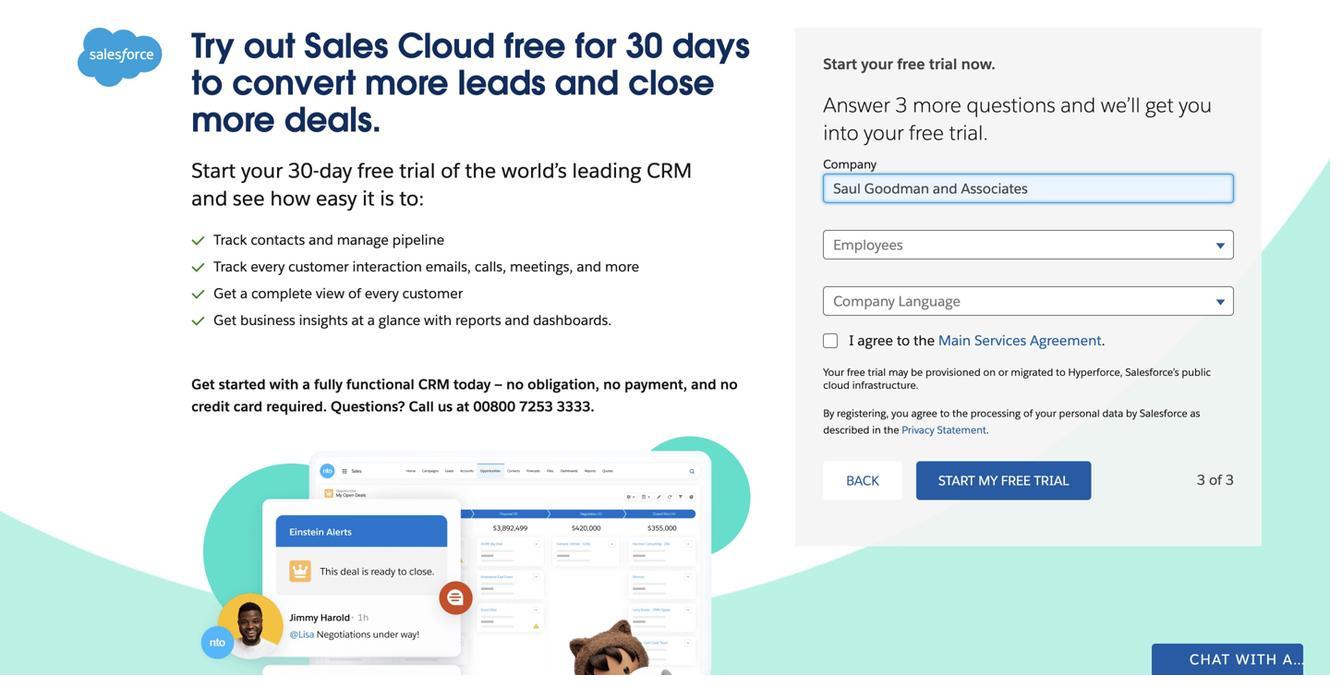 Task type: locate. For each thing, give the bounding box(es) containing it.
and left we'll
[[1061, 92, 1096, 118]]

1 vertical spatial a
[[367, 311, 375, 329]]

track up business
[[214, 258, 247, 276]]

0 horizontal spatial at
[[351, 311, 364, 329]]

2 vertical spatial a
[[302, 376, 310, 394]]

customer
[[288, 258, 349, 276], [402, 285, 463, 303]]

free left the for
[[504, 25, 566, 67]]

complete
[[251, 285, 312, 303]]

0 horizontal spatial 3
[[895, 92, 908, 118]]

0 vertical spatial you
[[1179, 92, 1212, 118]]

you inside answer 3 more questions and we'll get you into your free trial.
[[1179, 92, 1212, 118]]

customer down emails,
[[402, 285, 463, 303]]

card
[[234, 398, 263, 416]]

. down processing
[[986, 423, 989, 436]]

2 horizontal spatial no
[[720, 376, 738, 394]]

Company text field
[[823, 174, 1234, 203]]

get
[[214, 285, 237, 303], [214, 311, 237, 329], [191, 376, 215, 394]]

with right glance
[[424, 311, 452, 329]]

trial left now.
[[929, 55, 957, 73]]

the left main
[[914, 332, 935, 350]]

start left my
[[938, 472, 975, 489]]

call
[[409, 398, 434, 416]]

2 horizontal spatial start
[[938, 472, 975, 489]]

0 horizontal spatial customer
[[288, 258, 349, 276]]

start my free trial button
[[916, 461, 1091, 500]]

the up statement
[[952, 407, 968, 420]]

trial up to:
[[399, 158, 435, 184]]

free inside button
[[1001, 472, 1031, 489]]

start
[[823, 55, 857, 73], [191, 158, 236, 184], [938, 472, 975, 489]]

business
[[240, 311, 295, 329]]

3 inside answer 3 more questions and we'll get you into your free trial.
[[895, 92, 908, 118]]

1 horizontal spatial every
[[365, 285, 399, 303]]

salesforce's
[[1125, 366, 1179, 379]]

1 vertical spatial crm
[[418, 376, 450, 394]]

payment,
[[625, 376, 687, 394]]

cloud
[[398, 25, 495, 67]]

emails,
[[426, 258, 471, 276]]

1 horizontal spatial crm
[[647, 158, 692, 184]]

1 vertical spatial agree
[[911, 407, 937, 420]]

calls,
[[475, 258, 506, 276]]

now.
[[961, 55, 996, 73]]

days
[[672, 25, 750, 67]]

to up the privacy statement .
[[940, 407, 950, 420]]

crm up us
[[418, 376, 450, 394]]

. up 'hyperforce,'
[[1102, 332, 1105, 350]]

of inside start your 30-day free trial of the world's leading crm and see how easy it is to:
[[441, 158, 460, 184]]

start your 30-day free trial of the world's leading crm and see how easy it is to:
[[191, 158, 692, 212]]

get up the credit
[[191, 376, 215, 394]]

crm inside get started with a fully functional crm today — no obligation, no payment, and no credit card required. questions? call us at
[[418, 376, 450, 394]]

trial left the may
[[868, 366, 886, 379]]

with left an
[[1236, 651, 1278, 669]]

a left glance
[[367, 311, 375, 329]]

a
[[240, 285, 248, 303], [367, 311, 375, 329], [302, 376, 310, 394]]

and inside answer 3 more questions and we'll get you into your free trial.
[[1061, 92, 1096, 118]]

2 horizontal spatial with
[[1236, 651, 1278, 669]]

you
[[1179, 92, 1212, 118], [892, 407, 909, 420]]

0 vertical spatial a
[[240, 285, 248, 303]]

by registering, you agree to the processing of your personal data by salesforce as described in the
[[823, 407, 1200, 436]]

exp
[[1311, 651, 1330, 669]]

and inside get started with a fully functional crm today — no obligation, no payment, and no credit card required. questions? call us at
[[691, 376, 717, 394]]

your down answer
[[864, 120, 904, 146]]

with inside get started with a fully functional crm today — no obligation, no payment, and no credit card required. questions? call us at
[[269, 376, 299, 394]]

close
[[628, 62, 715, 104]]

with inside track contacts and manage pipeline track every customer interaction emails, calls, meetings, and more get a complete view of every customer get business insights at a glance with reports and dashboards.
[[424, 311, 452, 329]]

chat with an exp button
[[1152, 644, 1330, 675]]

no right 'payment,'
[[720, 376, 738, 394]]

your up see
[[241, 158, 283, 184]]

0 vertical spatial get
[[214, 285, 237, 303]]

1 horizontal spatial agree
[[911, 407, 937, 420]]

agree right i
[[858, 332, 893, 350]]

to right migrated
[[1056, 366, 1066, 379]]

us
[[438, 398, 453, 416]]

start inside "start my free trial" button
[[938, 472, 975, 489]]

by
[[1126, 407, 1137, 420]]

of
[[441, 158, 460, 184], [348, 285, 361, 303], [1023, 407, 1033, 420], [1209, 471, 1222, 489]]

a left fully
[[302, 376, 310, 394]]

world's
[[501, 158, 567, 184]]

may
[[889, 366, 908, 379]]

of inside by registering, you agree to the processing of your personal data by salesforce as described in the
[[1023, 407, 1033, 420]]

agree up privacy
[[911, 407, 937, 420]]

0 vertical spatial every
[[251, 258, 285, 276]]

and inside start your 30-day free trial of the world's leading crm and see how easy it is to:
[[191, 185, 228, 212]]

you up privacy
[[892, 407, 909, 420]]

track contacts and manage pipeline track every customer interaction emails, calls, meetings, and more get a complete view of every customer get business insights at a glance with reports and dashboards.
[[214, 231, 639, 329]]

the
[[465, 158, 496, 184], [914, 332, 935, 350], [952, 407, 968, 420], [884, 423, 899, 436]]

1 horizontal spatial at
[[456, 398, 470, 416]]

0 horizontal spatial you
[[892, 407, 909, 420]]

free left trial.
[[909, 120, 944, 146]]

1 horizontal spatial a
[[302, 376, 310, 394]]

leading
[[572, 158, 642, 184]]

3
[[895, 92, 908, 118], [1197, 471, 1206, 489], [1226, 471, 1234, 489]]

start my free trial
[[938, 472, 1069, 489]]

to left 'out'
[[191, 62, 223, 104]]

free
[[504, 25, 566, 67], [897, 55, 925, 73], [909, 120, 944, 146], [357, 158, 394, 184], [847, 366, 865, 379], [1001, 472, 1031, 489]]

0 horizontal spatial start
[[191, 158, 236, 184]]

questions
[[967, 92, 1056, 118]]

0 horizontal spatial every
[[251, 258, 285, 276]]

crm
[[647, 158, 692, 184], [418, 376, 450, 394]]

with
[[424, 311, 452, 329], [269, 376, 299, 394], [1236, 651, 1278, 669]]

and left see
[[191, 185, 228, 212]]

customer up view
[[288, 258, 349, 276]]

0 vertical spatial at
[[351, 311, 364, 329]]

1 horizontal spatial 3
[[1197, 471, 1206, 489]]

.
[[1102, 332, 1105, 350], [591, 398, 595, 416], [986, 423, 989, 436]]

chat with an exp
[[1190, 651, 1330, 669]]

leads
[[458, 62, 546, 104]]

0 vertical spatial crm
[[647, 158, 692, 184]]

and right 'payment,'
[[691, 376, 717, 394]]

2 vertical spatial with
[[1236, 651, 1278, 669]]

functional
[[346, 376, 415, 394]]

0 vertical spatial track
[[214, 231, 247, 249]]

started
[[219, 376, 266, 394]]

0 vertical spatial start
[[823, 55, 857, 73]]

at inside get started with a fully functional crm today — no obligation, no payment, and no credit card required. questions? call us at
[[456, 398, 470, 416]]

cloud
[[823, 379, 850, 392]]

1 vertical spatial at
[[456, 398, 470, 416]]

1 vertical spatial track
[[214, 258, 247, 276]]

answer
[[823, 92, 890, 118]]

start for start my free trial
[[938, 472, 975, 489]]

to up the may
[[897, 332, 910, 350]]

. down obligation,
[[591, 398, 595, 416]]

0 horizontal spatial with
[[269, 376, 299, 394]]

no
[[506, 376, 524, 394], [603, 376, 621, 394], [720, 376, 738, 394]]

1 vertical spatial you
[[892, 407, 909, 420]]

1 no from the left
[[506, 376, 524, 394]]

track
[[214, 231, 247, 249], [214, 258, 247, 276]]

your inside answer 3 more questions and we'll get you into your free trial.
[[864, 120, 904, 146]]

1 vertical spatial start
[[191, 158, 236, 184]]

0 horizontal spatial .
[[591, 398, 595, 416]]

start up answer
[[823, 55, 857, 73]]

crm right leading on the left top
[[647, 158, 692, 184]]

1 horizontal spatial .
[[986, 423, 989, 436]]

trial inside button
[[1034, 472, 1069, 489]]

2 horizontal spatial 3
[[1226, 471, 1234, 489]]

1 horizontal spatial customer
[[402, 285, 463, 303]]

trial right my
[[1034, 472, 1069, 489]]

at right us
[[456, 398, 470, 416]]

and left 30
[[555, 62, 619, 104]]

no right —
[[506, 376, 524, 394]]

your inside start your 30-day free trial of the world's leading crm and see how easy it is to:
[[241, 158, 283, 184]]

get left complete
[[214, 285, 237, 303]]

your left personal
[[1036, 407, 1057, 420]]

your free trial may be provisioned on or migrated to hyperforce, salesforce's public cloud infrastructure.
[[823, 366, 1211, 392]]

agreement
[[1030, 332, 1102, 350]]

1 horizontal spatial no
[[603, 376, 621, 394]]

you right the get
[[1179, 92, 1212, 118]]

more inside track contacts and manage pipeline track every customer interaction emails, calls, meetings, and more get a complete view of every customer get business insights at a glance with reports and dashboards.
[[605, 258, 639, 276]]

1 vertical spatial every
[[365, 285, 399, 303]]

a inside get started with a fully functional crm today — no obligation, no payment, and no credit card required. questions? call us at
[[302, 376, 310, 394]]

required. questions?
[[266, 398, 405, 416]]

credit
[[191, 398, 230, 416]]

i agree to the main services agreement .
[[849, 332, 1105, 350]]

privacy statement link
[[902, 423, 986, 436]]

2 vertical spatial get
[[191, 376, 215, 394]]

more
[[365, 62, 449, 104], [913, 92, 962, 118], [191, 99, 275, 141], [605, 258, 639, 276]]

start for start your free trial now.
[[823, 55, 857, 73]]

start up see
[[191, 158, 236, 184]]

provisioned
[[926, 366, 981, 379]]

view
[[316, 285, 345, 303]]

0 horizontal spatial no
[[506, 376, 524, 394]]

and left manage
[[309, 231, 333, 249]]

0 vertical spatial with
[[424, 311, 452, 329]]

start inside start your 30-day free trial of the world's leading crm and see how easy it is to:
[[191, 158, 236, 184]]

every down interaction
[[365, 285, 399, 303]]

a up business
[[240, 285, 248, 303]]

or
[[998, 366, 1008, 379]]

and right meetings,
[[577, 258, 601, 276]]

2 vertical spatial start
[[938, 472, 975, 489]]

the left world's
[[465, 158, 496, 184]]

agree inside by registering, you agree to the processing of your personal data by salesforce as described in the
[[911, 407, 937, 420]]

1 horizontal spatial with
[[424, 311, 452, 329]]

described
[[823, 423, 870, 436]]

by
[[823, 407, 834, 420]]

free right the 'your' at the right of the page
[[847, 366, 865, 379]]

1 vertical spatial get
[[214, 311, 237, 329]]

30
[[626, 25, 663, 67]]

interactive dashboard of sales cloud on laptop and mobile screen image
[[191, 436, 777, 675]]

30-
[[288, 158, 319, 184]]

more inside answer 3 more questions and we'll get you into your free trial.
[[913, 92, 962, 118]]

0 vertical spatial agree
[[858, 332, 893, 350]]

0 horizontal spatial agree
[[858, 332, 893, 350]]

0 vertical spatial customer
[[288, 258, 349, 276]]

0 horizontal spatial crm
[[418, 376, 450, 394]]

reports
[[455, 311, 501, 329]]

no left 'payment,'
[[603, 376, 621, 394]]

1 horizontal spatial start
[[823, 55, 857, 73]]

free up it
[[357, 158, 394, 184]]

2 horizontal spatial .
[[1102, 332, 1105, 350]]

free right my
[[1001, 472, 1031, 489]]

get left business
[[214, 311, 237, 329]]

at right insights
[[351, 311, 364, 329]]

2 horizontal spatial a
[[367, 311, 375, 329]]

every
[[251, 258, 285, 276], [365, 285, 399, 303]]

1 vertical spatial with
[[269, 376, 299, 394]]

data
[[1103, 407, 1123, 420]]

track down see
[[214, 231, 247, 249]]

day
[[319, 158, 352, 184]]

1 horizontal spatial you
[[1179, 92, 1212, 118]]

agree
[[858, 332, 893, 350], [911, 407, 937, 420]]

answer 3 more questions and we'll get you into your free trial.
[[823, 92, 1212, 146]]

with right started
[[269, 376, 299, 394]]

my
[[979, 472, 998, 489]]

1 vertical spatial customer
[[402, 285, 463, 303]]

every down 'contacts'
[[251, 258, 285, 276]]

1 track from the top
[[214, 231, 247, 249]]



Task type: vqa. For each thing, say whether or not it's contained in the screenshot.
or at the bottom right of the page
yes



Task type: describe. For each thing, give the bounding box(es) containing it.
you inside by registering, you agree to the processing of your personal data by salesforce as described in the
[[892, 407, 909, 420]]

as
[[1190, 407, 1200, 420]]

free inside start your 30-day free trial of the world's leading crm and see how easy it is to:
[[357, 158, 394, 184]]

free inside your free trial may be provisioned on or migrated to hyperforce, salesforce's public cloud infrastructure.
[[847, 366, 865, 379]]

back button
[[823, 461, 902, 500]]

out
[[244, 25, 295, 67]]

free inside try out sales cloud free for 30 days to convert more leads and close more deals.
[[504, 25, 566, 67]]

services
[[975, 332, 1026, 350]]

public
[[1182, 366, 1211, 379]]

start for start your 30-day free trial of the world's leading crm and see how easy it is to:
[[191, 158, 236, 184]]

easy
[[316, 185, 357, 212]]

how
[[270, 185, 311, 212]]

your inside by registering, you agree to the processing of your personal data by salesforce as described in the
[[1036, 407, 1057, 420]]

2 track from the top
[[214, 258, 247, 276]]

on
[[983, 366, 996, 379]]

today
[[453, 376, 491, 394]]

into
[[823, 120, 859, 146]]

contacts
[[251, 231, 305, 249]]

and right reports
[[505, 311, 529, 329]]

free inside answer 3 more questions and we'll get you into your free trial.
[[909, 120, 944, 146]]

statement
[[937, 423, 986, 436]]

glance
[[379, 311, 420, 329]]

processing
[[971, 407, 1021, 420]]

it
[[362, 185, 375, 212]]

sales
[[304, 25, 388, 67]]

get inside get started with a fully functional crm today — no obligation, no payment, and no credit card required. questions? call us at
[[191, 376, 215, 394]]

migrated
[[1011, 366, 1053, 379]]

manage
[[337, 231, 389, 249]]

an
[[1283, 651, 1306, 669]]

hyperforce,
[[1068, 366, 1123, 379]]

trial inside start your 30-day free trial of the world's leading crm and see how easy it is to:
[[399, 158, 435, 184]]

to inside your free trial may be provisioned on or migrated to hyperforce, salesforce's public cloud infrastructure.
[[1056, 366, 1066, 379]]

back
[[846, 472, 879, 489]]

0 vertical spatial .
[[1102, 332, 1105, 350]]

of inside track contacts and manage pipeline track every customer interaction emails, calls, meetings, and more get a complete view of every customer get business insights at a glance with reports and dashboards.
[[348, 285, 361, 303]]

deals.
[[284, 99, 381, 141]]

in
[[872, 423, 881, 436]]

try
[[191, 25, 235, 67]]

i
[[849, 332, 854, 350]]

get started with a fully functional crm today — no obligation, no payment, and no credit card required. questions? call us at
[[191, 376, 738, 416]]

start your free trial now.
[[823, 55, 996, 73]]

0 horizontal spatial a
[[240, 285, 248, 303]]

we'll
[[1101, 92, 1140, 118]]

to inside by registering, you agree to the processing of your personal data by salesforce as described in the
[[940, 407, 950, 420]]

1 vertical spatial .
[[591, 398, 595, 416]]

main
[[939, 332, 971, 350]]

chat
[[1190, 651, 1231, 669]]

personal
[[1059, 407, 1100, 420]]

2 vertical spatial .
[[986, 423, 989, 436]]

to inside try out sales cloud free for 30 days to convert more leads and close more deals.
[[191, 62, 223, 104]]

privacy
[[902, 423, 935, 436]]

see
[[233, 185, 265, 212]]

convert
[[232, 62, 356, 104]]

pipeline
[[392, 231, 444, 249]]

to:
[[399, 185, 424, 212]]

try out sales cloud free for 30 days to convert more leads and close more deals.
[[191, 25, 750, 141]]

the right in
[[884, 423, 899, 436]]

and inside try out sales cloud free for 30 days to convert more leads and close more deals.
[[555, 62, 619, 104]]

3 no from the left
[[720, 376, 738, 394]]

for
[[575, 25, 616, 67]]

3 of 3
[[1197, 471, 1234, 489]]

infrastructure.
[[852, 379, 919, 392]]

go to the homepage image
[[78, 28, 163, 87]]

salesforce
[[1140, 407, 1188, 420]]

interaction
[[352, 258, 422, 276]]

get
[[1146, 92, 1174, 118]]

2 no from the left
[[603, 376, 621, 394]]

privacy statement .
[[902, 423, 989, 436]]

trial.
[[949, 120, 988, 146]]

free left now.
[[897, 55, 925, 73]]

registering,
[[837, 407, 889, 420]]

with inside button
[[1236, 651, 1278, 669]]

at inside track contacts and manage pipeline track every customer interaction emails, calls, meetings, and more get a complete view of every customer get business insights at a glance with reports and dashboards.
[[351, 311, 364, 329]]

main services agreement link
[[939, 332, 1102, 350]]

fully
[[314, 376, 343, 394]]

crm inside start your 30-day free trial of the world's leading crm and see how easy it is to:
[[647, 158, 692, 184]]

meetings,
[[510, 258, 573, 276]]

—
[[494, 376, 503, 394]]

the inside start your 30-day free trial of the world's leading crm and see how easy it is to:
[[465, 158, 496, 184]]

trial inside your free trial may be provisioned on or migrated to hyperforce, salesforce's public cloud infrastructure.
[[868, 366, 886, 379]]

obligation,
[[528, 376, 600, 394]]

your up answer
[[861, 55, 893, 73]]

insights
[[299, 311, 348, 329]]

is
[[380, 185, 394, 212]]

be
[[911, 366, 923, 379]]



